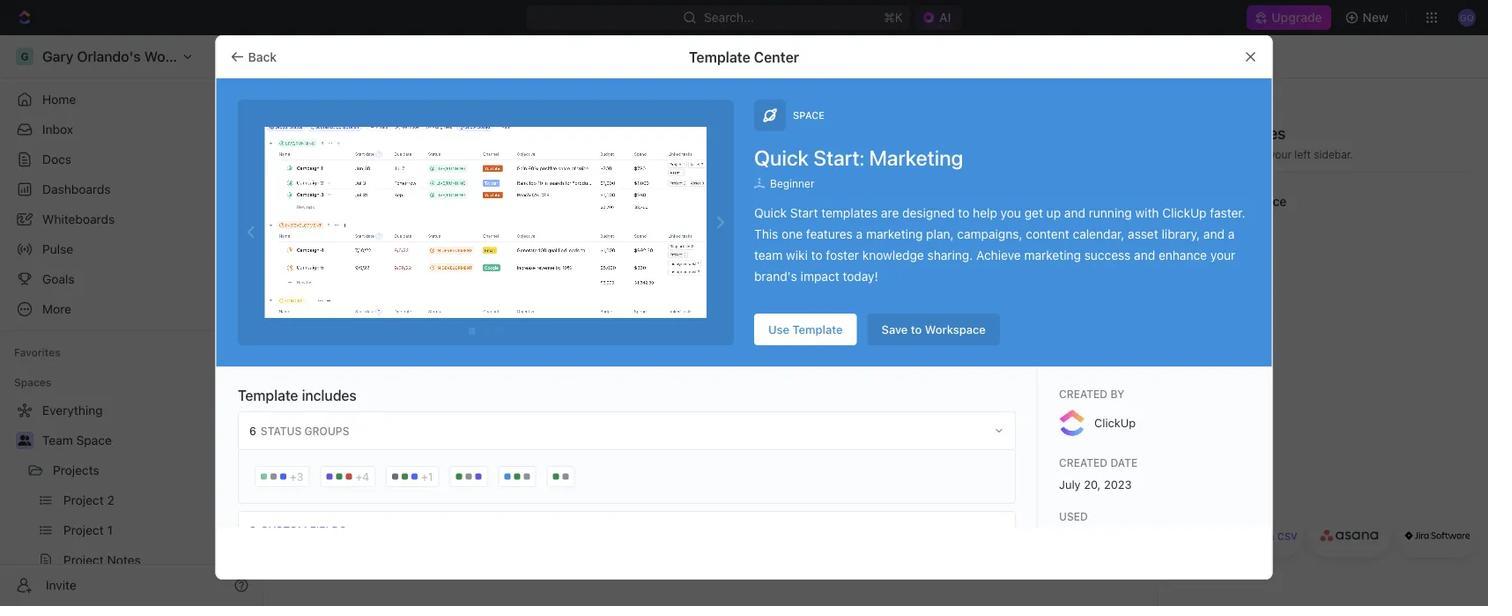 Task type: locate. For each thing, give the bounding box(es) containing it.
back button
[[223, 43, 287, 71]]

team
[[1216, 194, 1247, 208], [42, 433, 73, 448]]

0 horizontal spatial a
[[856, 227, 863, 241]]

space right faster.
[[1251, 194, 1287, 208]]

start:
[[814, 145, 865, 170]]

inbox
[[42, 122, 73, 137]]

1 quick from the top
[[754, 145, 809, 170]]

to
[[958, 206, 970, 220], [811, 248, 823, 262], [911, 323, 922, 336]]

1 vertical spatial created
[[1059, 456, 1107, 469]]

1 vertical spatial all
[[675, 362, 687, 375]]

2 horizontal spatial and
[[1204, 227, 1225, 241]]

team space up "projects"
[[42, 433, 112, 448]]

user group image inside tree
[[18, 435, 31, 446]]

tree containing team space
[[7, 397, 256, 606]]

2 horizontal spatial to
[[958, 206, 970, 220]]

1 vertical spatial team
[[42, 433, 73, 448]]

spaces
[[339, 117, 424, 146], [1234, 123, 1286, 142], [1183, 148, 1220, 160], [690, 362, 727, 375], [14, 376, 51, 389]]

1 vertical spatial template
[[793, 323, 843, 336]]

created inside created date july 20, 2023
[[1059, 456, 1107, 469]]

3
[[249, 524, 256, 537]]

0 vertical spatial user group image
[[1189, 197, 1200, 205]]

you
[[1001, 206, 1021, 220]]

0 vertical spatial quick
[[754, 145, 809, 170]]

template
[[689, 48, 751, 65], [793, 323, 843, 336], [237, 387, 298, 404]]

enhance
[[1159, 248, 1207, 262]]

up
[[1047, 206, 1061, 220]]

clickup up library,
[[1163, 206, 1207, 220]]

template center
[[689, 48, 799, 65]]

docs
[[42, 152, 71, 167]]

0 vertical spatial and
[[1064, 206, 1086, 220]]

search...
[[704, 10, 754, 25]]

0 horizontal spatial clickup
[[1094, 416, 1136, 430]]

space up "projects"
[[76, 433, 112, 448]]

excel & csv
[[1240, 531, 1298, 542]]

1 vertical spatial space
[[1251, 194, 1287, 208]]

2023
[[1104, 478, 1132, 491]]

to right 'wiki'
[[811, 248, 823, 262]]

2 vertical spatial to
[[911, 323, 922, 336]]

0 horizontal spatial team
[[42, 433, 73, 448]]

created for created date july 20, 2023
[[1059, 456, 1107, 469]]

team
[[754, 248, 783, 262]]

1 vertical spatial and
[[1204, 227, 1225, 241]]

all spaces joined
[[675, 362, 760, 375]]

all
[[303, 117, 333, 146], [675, 362, 687, 375]]

1 horizontal spatial your
[[1270, 148, 1292, 160]]

workspace
[[925, 323, 986, 336]]

2 vertical spatial space
[[76, 433, 112, 448]]

groups
[[304, 425, 349, 437]]

0 horizontal spatial your
[[1211, 248, 1236, 262]]

0 vertical spatial all
[[303, 117, 333, 146]]

quick
[[754, 145, 809, 170], [754, 206, 787, 220]]

clickup down by
[[1094, 416, 1136, 430]]

0 vertical spatial team
[[1216, 194, 1247, 208]]

template down search...
[[689, 48, 751, 65]]

templates
[[821, 206, 878, 220]]

goals
[[42, 272, 75, 286]]

1 vertical spatial your
[[1211, 248, 1236, 262]]

team inside tree
[[42, 433, 73, 448]]

are
[[881, 206, 899, 220]]

2 a from the left
[[1228, 227, 1235, 241]]

0 vertical spatial your
[[1270, 148, 1292, 160]]

designed
[[902, 206, 955, 220]]

your
[[1270, 148, 1292, 160], [1211, 248, 1236, 262]]

impact
[[801, 269, 840, 284]]

1 horizontal spatial template
[[689, 48, 751, 65]]

wiki
[[786, 248, 808, 262]]

your right the in
[[1270, 148, 1292, 160]]

start
[[790, 206, 818, 220]]

1 vertical spatial quick
[[754, 206, 787, 220]]

use
[[768, 323, 790, 336]]

a
[[856, 227, 863, 241], [1228, 227, 1235, 241]]

and
[[1064, 206, 1086, 220], [1204, 227, 1225, 241], [1134, 248, 1155, 262]]

20,
[[1084, 478, 1100, 491]]

dashboards link
[[7, 175, 256, 204]]

and right the up
[[1064, 206, 1086, 220]]

sharing.
[[927, 248, 973, 262]]

team down shown
[[1216, 194, 1247, 208]]

with
[[1135, 206, 1159, 220]]

save
[[882, 323, 908, 336]]

invite
[[46, 578, 76, 593]]

6
[[249, 425, 256, 437]]

today!
[[843, 269, 878, 284]]

created left by
[[1059, 388, 1107, 400]]

1 created from the top
[[1059, 388, 1107, 400]]

2 vertical spatial and
[[1134, 248, 1155, 262]]

1 horizontal spatial user group image
[[1189, 197, 1200, 205]]

marketing up 'knowledge'
[[866, 227, 923, 241]]

running
[[1089, 206, 1132, 220]]

your inside visible spaces spaces shown in your left sidebar.
[[1270, 148, 1292, 160]]

0 horizontal spatial template
[[237, 387, 298, 404]]

team up "projects"
[[42, 433, 73, 448]]

0 horizontal spatial user group image
[[18, 435, 31, 446]]

space
[[793, 110, 825, 121], [1251, 194, 1287, 208], [76, 433, 112, 448]]

0 horizontal spatial space
[[76, 433, 112, 448]]

upgrade
[[1272, 10, 1322, 25]]

quick inside quick start templates are designed to help you get up and running with clickup faster. this one features a marketing plan, campaigns, content calendar, asset library, and a team wiki to foster knowledge sharing. achieve marketing success and enhance your brand's impact today!
[[754, 206, 787, 220]]

+4
[[355, 471, 369, 483]]

a down faster.
[[1228, 227, 1235, 241]]

quick up beginner
[[754, 145, 809, 170]]

0 horizontal spatial all
[[303, 117, 333, 146]]

dashboards
[[42, 182, 111, 197]]

space inside tree
[[76, 433, 112, 448]]

0 horizontal spatial marketing
[[866, 227, 923, 241]]

1 horizontal spatial clickup
[[1163, 206, 1207, 220]]

+3
[[289, 471, 303, 483]]

visible spaces spaces shown in your left sidebar.
[[1183, 123, 1354, 160]]

0 vertical spatial template
[[689, 48, 751, 65]]

and down faster.
[[1204, 227, 1225, 241]]

your right enhance
[[1211, 248, 1236, 262]]

0 vertical spatial created
[[1059, 388, 1107, 400]]

marketing down content
[[1024, 248, 1081, 262]]

0 vertical spatial space
[[793, 110, 825, 121]]

0 vertical spatial team space
[[1216, 194, 1287, 208]]

template right use
[[793, 323, 843, 336]]

knowledge
[[863, 248, 924, 262]]

space up start:
[[793, 110, 825, 121]]

whiteboards link
[[7, 205, 256, 234]]

by
[[1110, 388, 1124, 400]]

beginner
[[770, 177, 815, 190]]

1 horizontal spatial a
[[1228, 227, 1235, 241]]

used
[[1059, 510, 1088, 523]]

1 horizontal spatial marketing
[[1024, 248, 1081, 262]]

created for created by
[[1059, 388, 1107, 400]]

1 vertical spatial to
[[811, 248, 823, 262]]

excel
[[1240, 531, 1265, 542]]

a down templates
[[856, 227, 863, 241]]

1 vertical spatial marketing
[[1024, 248, 1081, 262]]

excel & csv link
[[1220, 514, 1303, 558]]

2 quick from the top
[[754, 206, 787, 220]]

0 vertical spatial to
[[958, 206, 970, 220]]

features
[[806, 227, 853, 241]]

csv
[[1278, 531, 1298, 542]]

and down asset at the top right of the page
[[1134, 248, 1155, 262]]

1 horizontal spatial to
[[911, 323, 922, 336]]

tree
[[7, 397, 256, 606]]

1 vertical spatial user group image
[[18, 435, 31, 446]]

upgrade link
[[1247, 5, 1331, 30]]

clickup
[[1163, 206, 1207, 220], [1094, 416, 1136, 430]]

template up status
[[237, 387, 298, 404]]

+1
[[421, 471, 433, 483]]

to left help
[[958, 206, 970, 220]]

2 vertical spatial template
[[237, 387, 298, 404]]

shown
[[1223, 148, 1255, 160]]

1 a from the left
[[856, 227, 863, 241]]

visible
[[1183, 123, 1230, 142]]

quick up this on the top of page
[[754, 206, 787, 220]]

0 vertical spatial clickup
[[1163, 206, 1207, 220]]

this
[[754, 227, 778, 241]]

created up 20,
[[1059, 456, 1107, 469]]

template for template includes
[[237, 387, 298, 404]]

achieve
[[976, 248, 1021, 262]]

team space down the in
[[1216, 194, 1287, 208]]

to right save
[[911, 323, 922, 336]]

quick start templates are designed to help you get up and running with clickup faster. this one features a marketing plan, campaigns, content calendar, asset library, and a team wiki to foster knowledge sharing. achieve marketing success and enhance your brand's impact today!
[[754, 206, 1246, 284]]

2 created from the top
[[1059, 456, 1107, 469]]

0 horizontal spatial team space
[[42, 433, 112, 448]]

1 vertical spatial team space
[[42, 433, 112, 448]]

1 horizontal spatial all
[[675, 362, 687, 375]]

date
[[1110, 456, 1137, 469]]

status
[[260, 425, 301, 437]]

user group image
[[1189, 197, 1200, 205], [18, 435, 31, 446]]

brand's
[[754, 269, 797, 284]]

new button
[[1338, 4, 1399, 32]]

calendar,
[[1073, 227, 1125, 241]]



Task type: vqa. For each thing, say whether or not it's contained in the screenshot.
visible spaces spaces shown in your left sidebar.
yes



Task type: describe. For each thing, give the bounding box(es) containing it.
quick for quick start templates are designed to help you get up and running with clickup faster. this one features a marketing plan, campaigns, content calendar, asset library, and a team wiki to foster knowledge sharing. achieve marketing success and enhance your brand's impact today!
[[754, 206, 787, 220]]

1 horizontal spatial and
[[1134, 248, 1155, 262]]

clickup inside quick start templates are designed to help you get up and running with clickup faster. this one features a marketing plan, campaigns, content calendar, asset library, and a team wiki to foster knowledge sharing. achieve marketing success and enhance your brand's impact today!
[[1163, 206, 1207, 220]]

one
[[782, 227, 803, 241]]

use template
[[768, 323, 843, 336]]

save to workspace
[[882, 323, 986, 336]]

1 vertical spatial clickup
[[1094, 416, 1136, 430]]

faster.
[[1210, 206, 1246, 220]]

july
[[1059, 478, 1080, 491]]

library,
[[1162, 227, 1200, 241]]

new
[[1363, 10, 1389, 25]]

pulse link
[[7, 235, 256, 263]]

asset
[[1128, 227, 1159, 241]]

team space link
[[42, 426, 252, 455]]

projects link
[[53, 456, 206, 485]]

sidebar.
[[1314, 148, 1354, 160]]

spaces for visible spaces spaces shown in your left sidebar.
[[1234, 123, 1286, 142]]

0 vertical spatial marketing
[[866, 227, 923, 241]]

favorites
[[14, 346, 61, 359]]

all for all spaces
[[303, 117, 333, 146]]

0 horizontal spatial to
[[811, 248, 823, 262]]

2 horizontal spatial space
[[1251, 194, 1287, 208]]

&
[[1268, 531, 1275, 542]]

all spaces
[[303, 117, 424, 146]]

0 horizontal spatial and
[[1064, 206, 1086, 220]]

includes
[[301, 387, 356, 404]]

help
[[973, 206, 997, 220]]

template for template center
[[689, 48, 751, 65]]

1 horizontal spatial team space
[[1216, 194, 1287, 208]]

whiteboards
[[42, 212, 115, 226]]

content
[[1026, 227, 1070, 241]]

left
[[1295, 148, 1311, 160]]

created by
[[1059, 388, 1124, 400]]

back
[[248, 49, 277, 64]]

get
[[1025, 206, 1043, 220]]

projects
[[53, 463, 99, 478]]

joined
[[730, 362, 760, 375]]

tree inside sidebar navigation
[[7, 397, 256, 606]]

created date july 20, 2023
[[1059, 456, 1137, 491]]

1 horizontal spatial space
[[793, 110, 825, 121]]

foster
[[826, 248, 859, 262]]

inbox link
[[7, 115, 256, 144]]

all for all spaces joined
[[675, 362, 687, 375]]

spaces for all spaces
[[339, 117, 424, 146]]

marketing
[[869, 145, 963, 170]]

pulse
[[42, 242, 73, 256]]

quick for quick start: marketing
[[754, 145, 809, 170]]

campaigns,
[[957, 227, 1023, 241]]

in
[[1258, 148, 1267, 160]]

spaces inside sidebar navigation
[[14, 376, 51, 389]]

success
[[1084, 248, 1131, 262]]

1 horizontal spatial team
[[1216, 194, 1247, 208]]

template includes
[[237, 387, 356, 404]]

⌘k
[[884, 10, 903, 25]]

sidebar navigation
[[0, 35, 263, 606]]

home
[[42, 92, 76, 107]]

center
[[754, 48, 799, 65]]

docs link
[[7, 145, 256, 174]]

home link
[[7, 85, 256, 114]]

goals link
[[7, 265, 256, 293]]

team space inside tree
[[42, 433, 112, 448]]

your inside quick start templates are designed to help you get up and running with clickup faster. this one features a marketing plan, campaigns, content calendar, asset library, and a team wiki to foster knowledge sharing. achieve marketing success and enhance your brand's impact today!
[[1211, 248, 1236, 262]]

favorites button
[[7, 342, 68, 363]]

spaces for all spaces joined
[[690, 362, 727, 375]]

2 horizontal spatial template
[[793, 323, 843, 336]]

plan,
[[926, 227, 954, 241]]

quick start: marketing
[[754, 145, 963, 170]]



